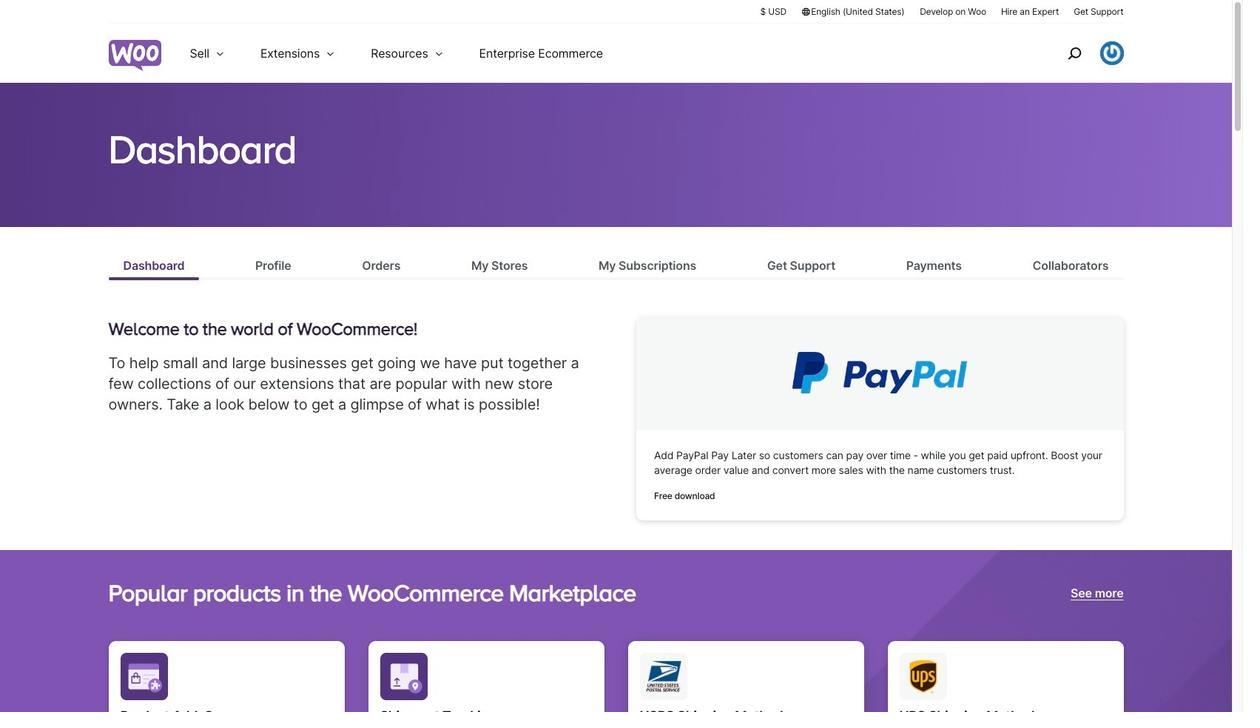 Task type: describe. For each thing, give the bounding box(es) containing it.
search image
[[1062, 41, 1086, 65]]

service navigation menu element
[[1036, 29, 1124, 77]]

open account menu image
[[1100, 41, 1124, 65]]



Task type: vqa. For each thing, say whether or not it's contained in the screenshot.
the topmost Payment
no



